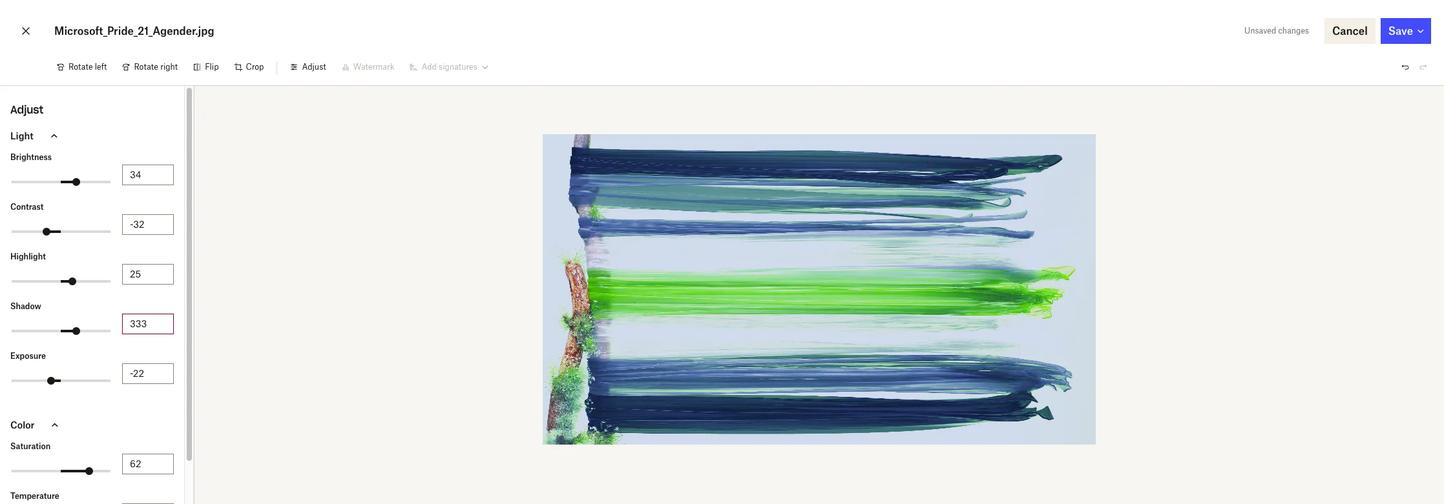 Task type: describe. For each thing, give the bounding box(es) containing it.
rotate left
[[68, 62, 107, 72]]

flip
[[205, 62, 219, 72]]

saturation
[[10, 442, 51, 452]]

left
[[95, 62, 107, 72]]

exposure
[[10, 352, 46, 361]]

color
[[10, 420, 35, 431]]

crop
[[246, 62, 264, 72]]

rotate for rotate right
[[134, 62, 158, 72]]

rotate right
[[134, 62, 178, 72]]

Exposure range field
[[12, 380, 110, 383]]

shadow
[[10, 302, 41, 311]]

Exposure number field
[[130, 367, 166, 381]]

Highlight number field
[[130, 268, 166, 282]]

Shadow number field
[[130, 317, 166, 331]]

cancel button
[[1325, 18, 1376, 44]]

Contrast number field
[[130, 218, 166, 232]]

Saturation number field
[[130, 458, 166, 472]]

changes
[[1279, 26, 1309, 36]]

adjust button
[[283, 57, 334, 78]]

Highlight range field
[[12, 280, 110, 283]]

crop button
[[227, 57, 272, 78]]

unsaved changes
[[1245, 26, 1309, 36]]

Shadow range field
[[12, 330, 110, 333]]



Task type: locate. For each thing, give the bounding box(es) containing it.
rotate left the left
[[68, 62, 93, 72]]

adjust right crop
[[302, 62, 326, 72]]

Saturation range field
[[12, 470, 110, 473]]

1 horizontal spatial rotate
[[134, 62, 158, 72]]

0 horizontal spatial adjust
[[10, 103, 43, 116]]

1 rotate from the left
[[68, 62, 93, 72]]

microsoft_pride_21_agender.jpg
[[54, 25, 214, 37]]

right
[[160, 62, 178, 72]]

light button
[[0, 121, 184, 151]]

adjust inside button
[[302, 62, 326, 72]]

2 rotate from the left
[[134, 62, 158, 72]]

save button
[[1381, 18, 1431, 44]]

brightness
[[10, 153, 52, 162]]

cancel
[[1332, 25, 1368, 37]]

Contrast range field
[[12, 231, 110, 233]]

Brightness number field
[[130, 168, 166, 182]]

flip button
[[186, 57, 227, 78]]

rotate for rotate left
[[68, 62, 93, 72]]

color button
[[0, 410, 184, 441]]

Brightness range field
[[12, 181, 110, 184]]

rotate left right
[[134, 62, 158, 72]]

rotate left button
[[49, 57, 115, 78]]

light
[[10, 130, 33, 141]]

0 vertical spatial adjust
[[302, 62, 326, 72]]

0 horizontal spatial rotate
[[68, 62, 93, 72]]

temperature
[[10, 492, 59, 501]]

highlight
[[10, 252, 46, 262]]

rotate
[[68, 62, 93, 72], [134, 62, 158, 72]]

contrast
[[10, 202, 44, 212]]

None field
[[0, 0, 100, 14]]

rotate right button
[[115, 57, 186, 78]]

close image
[[18, 21, 34, 41]]

adjust
[[302, 62, 326, 72], [10, 103, 43, 116]]

save
[[1389, 25, 1413, 37]]

unsaved
[[1245, 26, 1276, 36]]

1 horizontal spatial adjust
[[302, 62, 326, 72]]

1 vertical spatial adjust
[[10, 103, 43, 116]]

adjust up "light"
[[10, 103, 43, 116]]



Task type: vqa. For each thing, say whether or not it's contained in the screenshot.
3rd /
no



